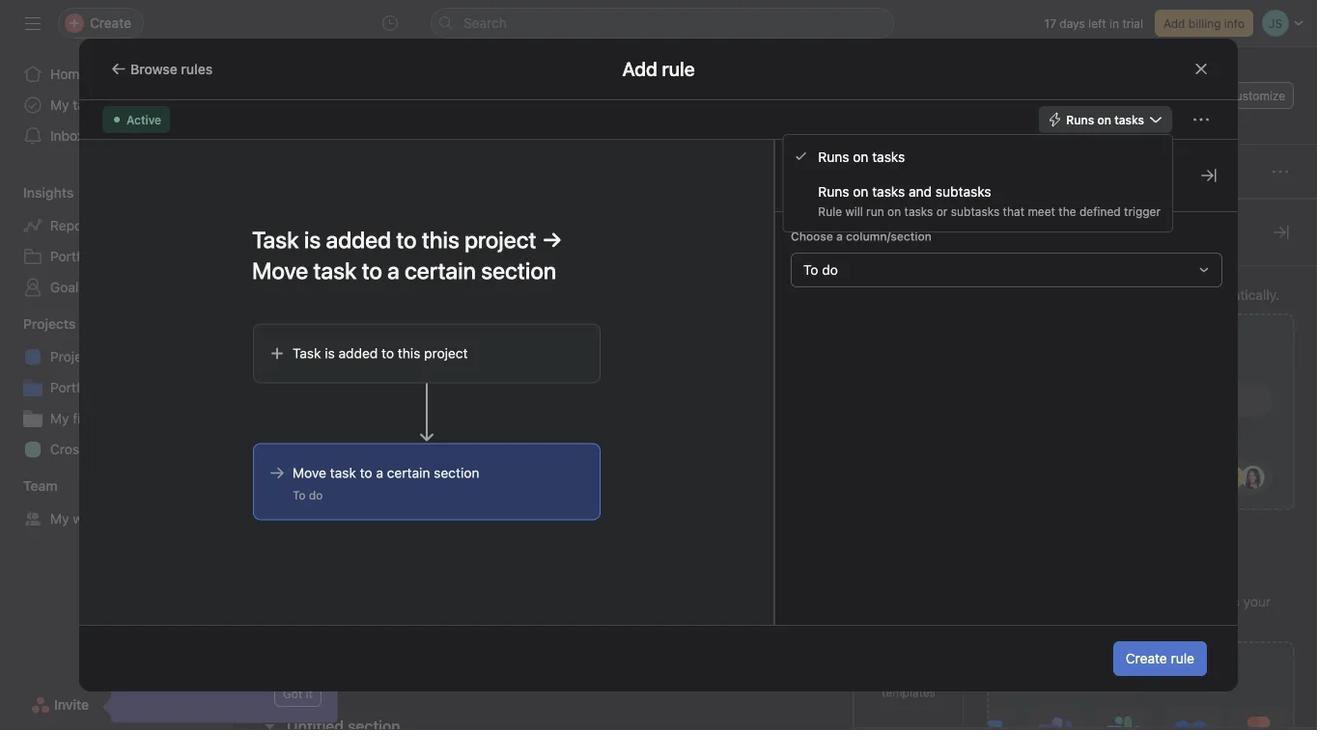 Task type: locate. For each thing, give the bounding box(es) containing it.
1 horizontal spatial task
[[896, 669, 921, 683]]

to
[[803, 262, 818, 278], [287, 345, 304, 364], [293, 489, 306, 503]]

inbox link
[[12, 121, 220, 152]]

the inside runs on tasks and subtasks rule will run on tasks or subtasks that meet the defined trigger
[[1058, 205, 1076, 218]]

add task…
[[310, 493, 375, 509], [310, 672, 375, 688]]

runs on tasks link
[[783, 139, 1172, 174]]

2 vertical spatial my
[[50, 511, 69, 527]]

certain
[[887, 177, 931, 193], [387, 465, 430, 481]]

2 add task… from the top
[[310, 672, 375, 688]]

in down the 'teammate'
[[211, 650, 222, 666]]

teams element
[[0, 469, 232, 539]]

a inside 'invite a teammate to start collaborating in asana got it'
[[164, 629, 171, 645]]

reporting
[[50, 218, 111, 234]]

1 horizontal spatial customize
[[1227, 89, 1285, 102]]

workflow
[[724, 121, 784, 137]]

your right tools
[[1243, 594, 1271, 610]]

task left is
[[293, 346, 321, 362]]

share timeline with teammates cell
[[233, 448, 787, 484]]

a
[[876, 177, 883, 193], [836, 230, 843, 243], [1015, 287, 1023, 303], [376, 465, 383, 481], [164, 629, 171, 645]]

0 vertical spatial customize
[[1227, 89, 1285, 102]]

0 vertical spatial runs
[[1066, 113, 1094, 126]]

1 vertical spatial project
[[158, 442, 201, 458]]

to do down the completed "option"
[[293, 489, 323, 503]]

the right meet
[[1058, 205, 1076, 218]]

1 vertical spatial move task to a certain section
[[293, 465, 479, 481]]

0 vertical spatial move
[[791, 177, 825, 193]]

0 vertical spatial in
[[1109, 16, 1119, 30]]

add task… down share timeline with teammates text box
[[310, 493, 375, 509]]

cross-
[[50, 442, 92, 458]]

a down rule
[[836, 230, 843, 243]]

workflows
[[1089, 594, 1152, 610]]

my tasks
[[50, 97, 106, 113]]

0 horizontal spatial task
[[293, 346, 321, 362]]

0 horizontal spatial runs on tasks
[[818, 148, 905, 164]]

my inside my first portfolio link
[[50, 411, 69, 427]]

1 vertical spatial collapse task list for this section image
[[262, 630, 277, 645]]

1 vertical spatial add task…
[[310, 672, 375, 688]]

add task… right got
[[310, 672, 375, 688]]

0 vertical spatial do
[[822, 262, 838, 278]]

my for my workspace
[[50, 511, 69, 527]]

to up run
[[859, 177, 872, 193]]

add task… button down share timeline with teammates text box
[[310, 490, 375, 512]]

1 vertical spatial in
[[211, 650, 222, 666]]

0 horizontal spatial in
[[211, 650, 222, 666]]

tasks down share button
[[1114, 113, 1144, 126]]

1 horizontal spatial your
[[1243, 594, 1271, 610]]

project right this
[[424, 346, 468, 362]]

0 vertical spatial add task… row
[[233, 483, 1317, 519]]

my inside my workspace link
[[50, 511, 69, 527]]

add inside header to do tree grid
[[310, 493, 335, 509]]

the
[[1058, 205, 1076, 218], [1185, 594, 1206, 610], [1054, 616, 1075, 631]]

1 horizontal spatial move
[[791, 177, 825, 193]]

0 vertical spatial task
[[829, 177, 856, 193]]

do left the added
[[308, 345, 326, 364]]

your inside build integrated workflows with the tools your team uses the most.
[[1243, 594, 1271, 610]]

1 vertical spatial to do
[[287, 345, 326, 364]]

rule right create
[[1171, 651, 1194, 667]]

cell
[[786, 378, 902, 414], [901, 378, 1017, 414], [786, 413, 902, 449], [901, 413, 1017, 449], [901, 448, 1017, 484]]

my first portfolio link
[[12, 404, 220, 434]]

Draft project brief text field
[[305, 387, 426, 406]]

2 horizontal spatial section
[[935, 177, 982, 193]]

customize down meet
[[987, 221, 1079, 244]]

0 vertical spatial rule
[[1026, 287, 1050, 303]]

0 vertical spatial to
[[803, 262, 818, 278]]

1 vertical spatial the
[[1185, 594, 1206, 610]]

a for invite a teammate to start collaborating in asana got it
[[164, 629, 171, 645]]

subtasks up or
[[935, 184, 991, 200]]

runs inside dropdown button
[[1066, 113, 1094, 126]]

customize down the info
[[1227, 89, 1285, 102]]

rule
[[1026, 287, 1050, 303], [1171, 651, 1194, 667]]

0 horizontal spatial customize
[[987, 221, 1079, 244]]

1 vertical spatial to
[[287, 345, 304, 364]]

defined
[[1079, 205, 1121, 218]]

do down choose
[[822, 262, 838, 278]]

certain down schedule kickoff meeting text field
[[387, 465, 430, 481]]

insights
[[23, 185, 74, 201]]

2 task… from the top
[[338, 672, 375, 688]]

collapse task list for this section image up asana
[[262, 630, 277, 645]]

to do down choose
[[803, 262, 838, 278]]

my left first
[[50, 411, 69, 427]]

tasks down home on the left
[[73, 97, 106, 113]]

to inside 'invite a teammate to start collaborating in asana got it'
[[241, 629, 253, 645]]

1 horizontal spatial in
[[1109, 16, 1119, 30]]

0 horizontal spatial invite
[[54, 698, 89, 714]]

collaborating
[[126, 650, 208, 666]]

my workspace link
[[12, 504, 220, 535]]

trigger
[[1124, 205, 1161, 218]]

1 vertical spatial task…
[[338, 672, 375, 688]]

section up or
[[935, 177, 982, 193]]

trial
[[1122, 16, 1143, 30]]

move task to a certain section
[[791, 177, 982, 193], [293, 465, 479, 481]]

the down integrated
[[1054, 616, 1075, 631]]

2 collapse task list for this section image from the top
[[262, 630, 277, 645]]

move down add action button on the top of the page
[[791, 177, 825, 193]]

add action button
[[791, 155, 849, 173]]

task inside popup button
[[293, 346, 321, 362]]

my for my tasks
[[50, 97, 69, 113]]

my down "team"
[[50, 511, 69, 527]]

create rule
[[1126, 651, 1194, 667]]

date
[[935, 210, 959, 224]]

to down "completed" image
[[293, 489, 306, 503]]

do down share timeline with teammates text box
[[309, 489, 323, 503]]

0 vertical spatial add task…
[[310, 493, 375, 509]]

1 vertical spatial task
[[330, 465, 356, 481]]

portfolios
[[50, 249, 110, 265]]

browse rules
[[130, 61, 213, 77]]

0 vertical spatial invite
[[126, 629, 160, 645]]

insights element
[[0, 176, 232, 307]]

a down schedule kickoff meeting text field
[[376, 465, 383, 481]]

0 vertical spatial add task… button
[[310, 490, 375, 512]]

1 vertical spatial add task… row
[[233, 661, 1317, 698]]

1 add task… from the top
[[310, 493, 375, 509]]

collapse task list for this section image
[[262, 257, 277, 272]]

on inside dropdown button
[[1097, 113, 1111, 126]]

to left this
[[381, 346, 394, 362]]

action
[[816, 157, 849, 171]]

add task… inside header to do tree grid
[[310, 493, 375, 509]]

move task to a certain section up run
[[791, 177, 982, 193]]

invite inside button
[[54, 698, 89, 714]]

add a rule to get your work done automatically.
[[987, 287, 1280, 303]]

0 vertical spatial task…
[[338, 493, 375, 509]]

0 vertical spatial runs on tasks
[[1066, 113, 1144, 126]]

to do left the added
[[287, 345, 326, 364]]

to down schedule kickoff meeting text field
[[360, 465, 372, 481]]

None text field
[[314, 65, 576, 99]]

0 vertical spatial collapse task list for this section image
[[262, 347, 277, 362]]

to left is
[[287, 345, 304, 364]]

projects element
[[0, 307, 232, 469]]

goals link
[[12, 272, 220, 303]]

1 horizontal spatial move task to a certain section
[[791, 177, 982, 193]]

subtasks right or
[[951, 205, 1000, 218]]

cell for draft project brief cell at the bottom of the page
[[786, 378, 902, 414]]

run
[[866, 205, 884, 218]]

2 my from the top
[[50, 411, 69, 427]]

portfolios link
[[12, 241, 220, 272]]

task… inside header to do tree grid
[[338, 493, 375, 509]]

3 my from the top
[[50, 511, 69, 527]]

certain up the due
[[887, 177, 931, 193]]

workspace
[[73, 511, 140, 527]]

left
[[1088, 16, 1106, 30]]

add rule
[[622, 57, 695, 80]]

1 vertical spatial your
[[1243, 594, 1271, 610]]

tasks down and
[[904, 205, 933, 218]]

0 horizontal spatial move task to a certain section
[[293, 465, 479, 481]]

a for choose a column/section
[[836, 230, 843, 243]]

integrated
[[1022, 594, 1086, 610]]

section right untitled
[[348, 255, 400, 274]]

my for my first portfolio
[[50, 411, 69, 427]]

task… down share timeline with teammates text box
[[338, 493, 375, 509]]

runs on tasks button
[[1038, 106, 1172, 133]]

your right get
[[1094, 287, 1121, 303]]

billing
[[1188, 16, 1221, 30]]

move task to a certain section down schedule kickoff meeting text field
[[293, 465, 479, 481]]

task right "completed" image
[[330, 465, 356, 481]]

a up collaborating
[[164, 629, 171, 645]]

my up "inbox"
[[50, 97, 69, 113]]

2 vertical spatial collapse task list for this section image
[[262, 719, 277, 731]]

row
[[233, 199, 1317, 235], [256, 234, 1294, 236], [233, 289, 1317, 325], [233, 378, 1317, 414], [233, 413, 1317, 449], [233, 448, 1317, 484], [233, 572, 1317, 608]]

1 horizontal spatial project
[[424, 346, 468, 362]]

1 vertical spatial my
[[50, 411, 69, 427]]

invite inside 'invite a teammate to start collaborating in asana got it'
[[126, 629, 160, 645]]

section down schedule kickoff meeting 'cell'
[[434, 465, 479, 481]]

add task… row
[[233, 483, 1317, 519], [233, 661, 1317, 698]]

the right with
[[1185, 594, 1206, 610]]

project left plan on the bottom of page
[[158, 442, 201, 458]]

invite a teammate to start collaborating in asana tooltip
[[105, 615, 337, 723]]

completed image
[[281, 454, 304, 477]]

2 vertical spatial the
[[1054, 616, 1075, 631]]

1 vertical spatial do
[[308, 345, 326, 364]]

task inside task templates
[[896, 669, 921, 683]]

runs on tasks down share button
[[1066, 113, 1144, 126]]

1 task… from the top
[[338, 493, 375, 509]]

rule left get
[[1026, 287, 1050, 303]]

active button
[[102, 106, 170, 133]]

collapse task list for this section image left to do button
[[262, 347, 277, 362]]

runs
[[1066, 113, 1094, 126], [818, 148, 849, 164], [818, 184, 849, 200]]

choose a column/section
[[791, 230, 932, 243]]

0 vertical spatial the
[[1058, 205, 1076, 218]]

invite button
[[18, 688, 102, 723]]

global element
[[0, 47, 232, 163]]

my
[[50, 97, 69, 113], [50, 411, 69, 427], [50, 511, 69, 527]]

collapse task list for this section image
[[262, 347, 277, 362], [262, 630, 277, 645], [262, 719, 277, 731]]

to down choose
[[803, 262, 818, 278]]

build
[[987, 594, 1018, 610]]

1 my from the top
[[50, 97, 69, 113]]

collapse task list for this section image down "got it" button
[[262, 719, 277, 731]]

move
[[791, 177, 825, 193], [293, 465, 326, 481]]

add billing info
[[1163, 16, 1245, 30]]

add
[[1163, 16, 1185, 30], [791, 157, 812, 171], [987, 287, 1012, 303], [310, 493, 335, 509], [1121, 664, 1150, 682], [310, 672, 335, 688]]

0 vertical spatial task
[[293, 346, 321, 362]]

add to starred image
[[612, 74, 628, 90]]

task for task is added to this project
[[293, 346, 321, 362]]

add app
[[1121, 664, 1183, 682]]

runs on tasks down the dashboard
[[818, 148, 905, 164]]

my first portfolio
[[50, 411, 153, 427]]

section inside untitled section button
[[348, 255, 400, 274]]

automatically.
[[1194, 287, 1280, 303]]

untitled
[[287, 255, 344, 274]]

team button
[[0, 477, 58, 496]]

task down action
[[829, 177, 856, 193]]

Schedule kickoff meeting text field
[[305, 421, 473, 441]]

untitled section button
[[287, 247, 400, 282]]

inbox
[[50, 128, 84, 144]]

customize button
[[1203, 82, 1294, 109]]

2 vertical spatial to
[[293, 489, 306, 503]]

1 add task… button from the top
[[310, 490, 375, 512]]

1 vertical spatial task
[[896, 669, 921, 683]]

move down schedule kickoff meeting text field
[[293, 465, 326, 481]]

2 vertical spatial do
[[309, 489, 323, 503]]

to do
[[803, 262, 838, 278], [287, 345, 326, 364], [293, 489, 323, 503]]

1 vertical spatial section
[[348, 255, 400, 274]]

1 horizontal spatial invite
[[126, 629, 160, 645]]

tasks inside global 'element'
[[73, 97, 106, 113]]

1 horizontal spatial rule
[[1171, 651, 1194, 667]]

add billing info button
[[1155, 10, 1253, 37]]

2 vertical spatial section
[[434, 465, 479, 481]]

in inside 'invite a teammate to start collaborating in asana got it'
[[211, 650, 222, 666]]

Share timeline with teammates text field
[[305, 456, 506, 476]]

meet
[[1028, 205, 1055, 218]]

1 horizontal spatial task
[[829, 177, 856, 193]]

assignee
[[795, 210, 844, 224]]

0 horizontal spatial task
[[330, 465, 356, 481]]

done
[[1159, 287, 1190, 303]]

task is added to this project button
[[253, 324, 601, 384]]

my inside my tasks link
[[50, 97, 69, 113]]

to
[[859, 177, 872, 193], [1054, 287, 1066, 303], [381, 346, 394, 362], [360, 465, 372, 481], [241, 629, 253, 645]]

to inside dropdown button
[[803, 262, 818, 278]]

team
[[987, 616, 1018, 631]]

0 vertical spatial move task to a certain section
[[791, 177, 982, 193]]

1 horizontal spatial runs on tasks
[[1066, 113, 1144, 126]]

hide sidebar image
[[25, 15, 41, 31]]

rule
[[818, 205, 842, 218]]

1 vertical spatial add task… button
[[310, 670, 375, 691]]

1 vertical spatial rule
[[1171, 651, 1194, 667]]

tasks down the dashboard
[[872, 148, 905, 164]]

1 vertical spatial move
[[293, 465, 326, 481]]

1
[[106, 380, 113, 396]]

header to do tree grid
[[233, 378, 1317, 519]]

2 vertical spatial runs
[[818, 184, 849, 200]]

task for task templates
[[896, 669, 921, 683]]

invite a teammate to start collaborating in asana got it
[[126, 629, 313, 701]]

1 vertical spatial invite
[[54, 698, 89, 714]]

0 vertical spatial your
[[1094, 287, 1121, 303]]

0 vertical spatial project
[[424, 346, 468, 362]]

1 vertical spatial certain
[[387, 465, 430, 481]]

0 horizontal spatial move
[[293, 465, 326, 481]]

Completed checkbox
[[281, 454, 304, 477]]

a for add a rule to get your work done automatically.
[[1015, 287, 1023, 303]]

0 vertical spatial my
[[50, 97, 69, 113]]

0 horizontal spatial section
[[348, 255, 400, 274]]

get
[[1070, 287, 1090, 303]]

in right left
[[1109, 16, 1119, 30]]

task… right it
[[338, 672, 375, 688]]

1 collapse task list for this section image from the top
[[262, 347, 277, 362]]

0 horizontal spatial rule
[[1026, 287, 1050, 303]]

task up templates
[[896, 669, 921, 683]]

add task… button right got
[[310, 670, 375, 691]]

a left get
[[1015, 287, 1023, 303]]

your
[[1094, 287, 1121, 303], [1243, 594, 1271, 610]]

to up asana
[[241, 629, 253, 645]]

0 vertical spatial to do
[[803, 262, 838, 278]]

customize inside dropdown button
[[1227, 89, 1285, 102]]

1 horizontal spatial certain
[[887, 177, 931, 193]]



Task type: vqa. For each thing, say whether or not it's contained in the screenshot.
the prominent icon on the left of the page
no



Task type: describe. For each thing, give the bounding box(es) containing it.
templates
[[882, 687, 936, 700]]

info
[[1224, 16, 1245, 30]]

tasks up run
[[872, 184, 905, 200]]

do inside dropdown button
[[822, 262, 838, 278]]

browse rules button
[[102, 56, 221, 83]]

collapse task list for this section image for to do
[[262, 347, 277, 362]]

to left get
[[1054, 287, 1066, 303]]

projects
[[23, 316, 76, 332]]

collapse task list for this section image for done
[[262, 630, 277, 645]]

0 horizontal spatial project
[[158, 442, 201, 458]]

teammate
[[175, 629, 237, 645]]

priority
[[1024, 210, 1064, 224]]

and
[[909, 184, 932, 200]]

my tasks link
[[12, 90, 220, 121]]

project1 link
[[12, 342, 220, 373]]

invite for invite a teammate to start collaborating in asana got it
[[126, 629, 160, 645]]

to inside popup button
[[381, 346, 394, 362]]

project1
[[50, 349, 101, 365]]

do inside button
[[308, 345, 326, 364]]

draft project brief cell
[[233, 378, 787, 414]]

insights button
[[0, 183, 74, 203]]

search list box
[[431, 8, 894, 39]]

1 add task… row from the top
[[233, 483, 1317, 519]]

create rule button
[[1113, 642, 1207, 677]]

search button
[[431, 8, 894, 39]]

added
[[338, 346, 378, 362]]

functional
[[92, 442, 154, 458]]

tasks inside dropdown button
[[1114, 113, 1144, 126]]

asana
[[226, 650, 264, 666]]

or
[[936, 205, 948, 218]]

choose
[[791, 230, 833, 243]]

will
[[845, 205, 863, 218]]

1 vertical spatial runs on tasks
[[818, 148, 905, 164]]

untitled section
[[287, 255, 400, 274]]

0 vertical spatial subtasks
[[935, 184, 991, 200]]

to do inside dropdown button
[[803, 262, 838, 278]]

plan
[[205, 442, 232, 458]]

done button
[[287, 620, 324, 655]]

this
[[398, 346, 420, 362]]

0 vertical spatial certain
[[887, 177, 931, 193]]

dashboard link
[[807, 119, 892, 140]]

project inside popup button
[[424, 346, 468, 362]]

my workspace
[[50, 511, 140, 527]]

0 horizontal spatial certain
[[387, 465, 430, 481]]

schedule kickoff meeting cell
[[233, 413, 787, 449]]

3 collapse task list for this section image from the top
[[262, 719, 277, 731]]

is
[[325, 346, 335, 362]]

rule inside the create rule button
[[1171, 651, 1194, 667]]

close this dialog image
[[1193, 61, 1209, 77]]

days
[[1060, 16, 1085, 30]]

share button
[[1123, 82, 1187, 109]]

status
[[1139, 210, 1174, 224]]

workflow link
[[708, 119, 784, 140]]

17 days left in trial
[[1044, 16, 1143, 30]]

add task… for add task… button within header to do tree grid
[[310, 493, 375, 509]]

work
[[1125, 287, 1155, 303]]

it
[[306, 687, 313, 701]]

home link
[[12, 59, 220, 90]]

that
[[1003, 205, 1024, 218]]

add task… button inside header to do tree grid
[[310, 490, 375, 512]]

projects button
[[0, 315, 76, 334]]

1 vertical spatial subtasks
[[951, 205, 1000, 218]]

portfolio 1 link
[[12, 373, 220, 404]]

active
[[126, 113, 161, 126]]

down arrow image
[[420, 384, 434, 442]]

due date
[[910, 210, 959, 224]]

row containing assignee
[[233, 199, 1317, 235]]

cross-functional project plan link
[[12, 434, 232, 465]]

runs on tasks and subtasks rule will run on tasks or subtasks that meet the defined trigger
[[818, 184, 1161, 218]]

tools
[[1209, 594, 1240, 610]]

a up run
[[876, 177, 883, 193]]

0 horizontal spatial your
[[1094, 287, 1121, 303]]

2 add task… button from the top
[[310, 670, 375, 691]]

create
[[1126, 651, 1167, 667]]

cell for the share timeline with teammates cell on the bottom of page
[[901, 448, 1017, 484]]

close details image
[[1274, 225, 1289, 240]]

add action
[[791, 157, 849, 171]]

2 vertical spatial to do
[[293, 489, 323, 503]]

2 add task… row from the top
[[233, 661, 1317, 698]]

task templates
[[882, 669, 936, 700]]

runs on tasks inside dropdown button
[[1066, 113, 1144, 126]]

portfolio
[[101, 411, 153, 427]]

portfolio
[[50, 380, 103, 396]]

17
[[1044, 16, 1056, 30]]

first
[[73, 411, 97, 427]]

1 vertical spatial customize
[[987, 221, 1079, 244]]

with
[[1156, 594, 1182, 610]]

done
[[287, 628, 324, 646]]

0 vertical spatial section
[[935, 177, 982, 193]]

goals
[[50, 280, 86, 295]]

dashboard
[[822, 121, 892, 137]]

js button
[[1034, 84, 1057, 107]]

got
[[283, 687, 303, 701]]

runs inside runs on tasks and subtasks rule will run on tasks or subtasks that meet the defined trigger
[[818, 184, 849, 200]]

Add a name for this rule text field
[[239, 218, 601, 293]]

js
[[1039, 89, 1052, 102]]

most.
[[1078, 616, 1113, 631]]

task is added to this project
[[293, 346, 468, 362]]

due
[[910, 210, 931, 224]]

task… for add task… button within header to do tree grid
[[338, 493, 375, 509]]

add app button
[[987, 642, 1295, 731]]

column/section
[[846, 230, 932, 243]]

uses
[[1022, 616, 1051, 631]]

reporting link
[[12, 210, 220, 241]]

invite for invite
[[54, 698, 89, 714]]

task… for 2nd add task… button
[[338, 672, 375, 688]]

to inside button
[[287, 345, 304, 364]]

close side pane image
[[1201, 168, 1217, 183]]

got it button
[[274, 681, 322, 708]]

cell for schedule kickoff meeting 'cell'
[[786, 413, 902, 449]]

1 vertical spatial runs
[[818, 148, 849, 164]]

app
[[1154, 664, 1183, 682]]

add task… for 2nd add task… button
[[310, 672, 375, 688]]

cross-functional project plan
[[50, 442, 232, 458]]

build integrated workflows with the tools your team uses the most.
[[987, 594, 1271, 631]]

1 horizontal spatial section
[[434, 465, 479, 481]]



